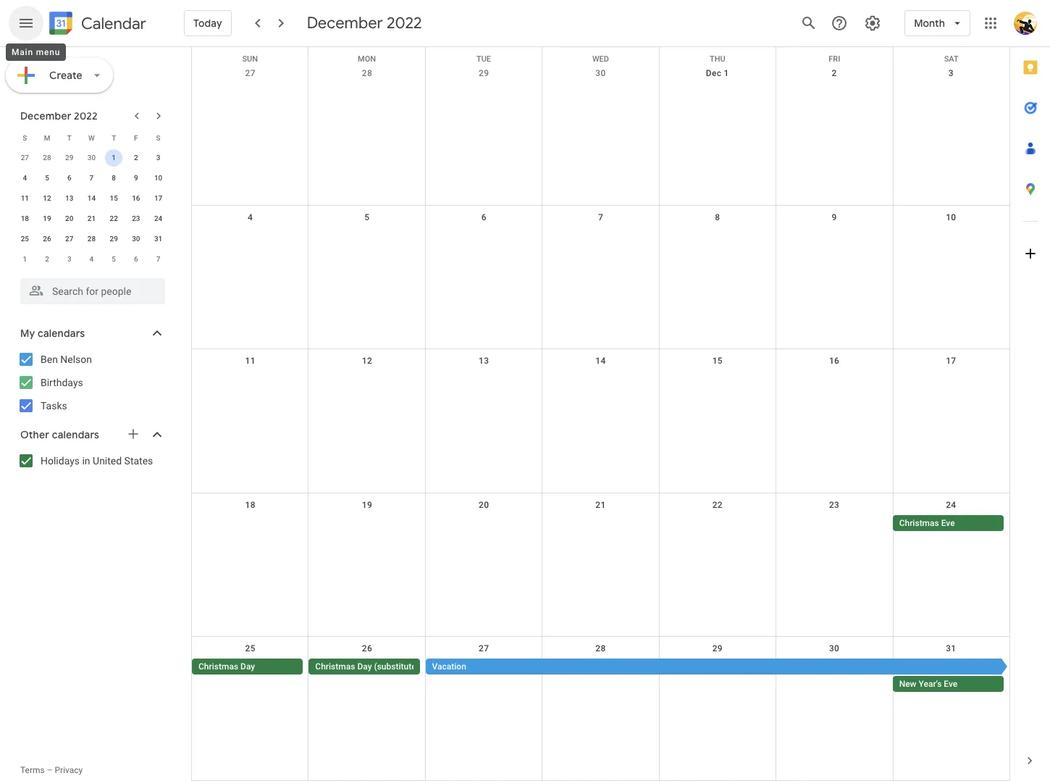 Task type: locate. For each thing, give the bounding box(es) containing it.
28
[[362, 68, 373, 78], [43, 154, 51, 162], [88, 235, 96, 243], [596, 644, 606, 654]]

22 inside 'grid'
[[110, 215, 118, 223]]

1 vertical spatial 1
[[112, 154, 116, 162]]

december 2022
[[307, 13, 422, 33], [20, 109, 98, 122]]

21 element
[[83, 210, 100, 228]]

3 inside row
[[67, 255, 71, 263]]

22 element
[[105, 210, 123, 228]]

21
[[88, 215, 96, 223], [596, 500, 606, 510]]

2 day from the left
[[358, 662, 372, 672]]

1 horizontal spatial t
[[112, 134, 116, 142]]

1 horizontal spatial 7
[[156, 255, 161, 263]]

t up november 29 element
[[67, 134, 72, 142]]

14 element
[[83, 190, 100, 207]]

8
[[112, 174, 116, 182], [716, 212, 721, 222]]

1 horizontal spatial 18
[[245, 500, 256, 510]]

27
[[245, 68, 256, 78], [21, 154, 29, 162], [65, 235, 74, 243], [479, 644, 489, 654]]

month button
[[905, 6, 971, 41]]

eve
[[942, 518, 956, 528], [945, 679, 958, 690]]

december up m
[[20, 109, 71, 122]]

0 vertical spatial 7
[[90, 174, 94, 182]]

29 up vacation button
[[713, 644, 723, 654]]

0 horizontal spatial 10
[[154, 174, 163, 182]]

menu
[[36, 47, 60, 57]]

6 inside grid
[[482, 212, 487, 222]]

1 horizontal spatial december 2022
[[307, 13, 422, 33]]

november 29 element
[[61, 149, 78, 167]]

1 vertical spatial 23
[[830, 500, 840, 510]]

1 s from the left
[[23, 134, 27, 142]]

1 vertical spatial 9
[[832, 212, 838, 222]]

3 down 27 element
[[67, 255, 71, 263]]

13
[[65, 194, 74, 202], [479, 356, 489, 366]]

calendar heading
[[78, 13, 146, 34]]

t up 1 'cell'
[[112, 134, 116, 142]]

1 inside 'cell'
[[112, 154, 116, 162]]

0 vertical spatial 16
[[132, 194, 140, 202]]

november 27 element
[[16, 149, 34, 167]]

1 horizontal spatial s
[[156, 134, 161, 142]]

1 down 25 element
[[23, 255, 27, 263]]

calendar element
[[46, 9, 146, 41]]

2 horizontal spatial 5
[[365, 212, 370, 222]]

19 inside row group
[[43, 215, 51, 223]]

0 horizontal spatial 23
[[132, 215, 140, 223]]

0 horizontal spatial 19
[[43, 215, 51, 223]]

0 horizontal spatial 12
[[43, 194, 51, 202]]

1 horizontal spatial 13
[[479, 356, 489, 366]]

1 vertical spatial 25
[[245, 644, 256, 654]]

–
[[47, 765, 53, 776]]

0 horizontal spatial december 2022
[[20, 109, 98, 122]]

1 vertical spatial 19
[[362, 500, 373, 510]]

0 vertical spatial 31
[[154, 235, 163, 243]]

new
[[900, 679, 917, 690]]

2 vertical spatial 5
[[112, 255, 116, 263]]

calendars up ben nelson
[[38, 327, 85, 340]]

christmas day button
[[192, 659, 303, 675]]

christmas for christmas day (substitute)
[[316, 662, 355, 672]]

2 t from the left
[[112, 134, 116, 142]]

2 horizontal spatial 7
[[599, 212, 604, 222]]

0 horizontal spatial 6
[[67, 174, 71, 182]]

dec
[[707, 68, 722, 78]]

0 horizontal spatial 16
[[132, 194, 140, 202]]

0 vertical spatial 15
[[110, 194, 118, 202]]

1 horizontal spatial 6
[[134, 255, 138, 263]]

31
[[154, 235, 163, 243], [947, 644, 957, 654]]

1 vertical spatial 15
[[713, 356, 723, 366]]

22
[[110, 215, 118, 223], [713, 500, 723, 510]]

0 horizontal spatial day
[[241, 662, 255, 672]]

cell
[[192, 515, 309, 533], [309, 515, 426, 533], [543, 515, 660, 533], [660, 515, 777, 533], [777, 515, 893, 533], [543, 659, 660, 694], [660, 659, 777, 694], [777, 659, 893, 694]]

0 horizontal spatial 26
[[43, 235, 51, 243]]

19 inside grid
[[362, 500, 373, 510]]

9 inside december 2022 'grid'
[[134, 174, 138, 182]]

1 vertical spatial 26
[[362, 644, 373, 654]]

1 vertical spatial 22
[[713, 500, 723, 510]]

calendars up in
[[52, 428, 99, 441]]

ben
[[41, 354, 58, 365]]

1 horizontal spatial christmas
[[316, 662, 355, 672]]

december 2022 up m
[[20, 109, 98, 122]]

0 vertical spatial 2
[[832, 68, 838, 78]]

1 vertical spatial 4
[[248, 212, 253, 222]]

privacy
[[55, 765, 83, 776]]

9 for sun
[[832, 212, 838, 222]]

row
[[192, 47, 1010, 64], [192, 62, 1010, 206], [14, 128, 170, 148], [14, 148, 170, 168], [14, 168, 170, 188], [14, 188, 170, 209], [192, 206, 1010, 349], [14, 209, 170, 229], [14, 229, 170, 249], [14, 249, 170, 270], [192, 349, 1010, 493], [192, 493, 1010, 637], [192, 637, 1010, 781]]

30
[[596, 68, 606, 78], [88, 154, 96, 162], [132, 235, 140, 243], [830, 644, 840, 654]]

16
[[132, 194, 140, 202], [830, 356, 840, 366]]

0 horizontal spatial 11
[[21, 194, 29, 202]]

5 for december 2022
[[45, 174, 49, 182]]

2 s from the left
[[156, 134, 161, 142]]

other calendars button
[[3, 423, 180, 446]]

26 up christmas day (substitute)
[[362, 644, 373, 654]]

january 2 element
[[38, 251, 56, 268]]

10
[[154, 174, 163, 182], [947, 212, 957, 222]]

christmas day
[[199, 662, 255, 672]]

settings menu image
[[865, 14, 882, 32]]

1 vertical spatial december 2022
[[20, 109, 98, 122]]

1 horizontal spatial day
[[358, 662, 372, 672]]

dec 1
[[707, 68, 730, 78]]

1 vertical spatial 7
[[599, 212, 604, 222]]

row containing sun
[[192, 47, 1010, 64]]

1 vertical spatial 20
[[479, 500, 489, 510]]

3
[[949, 68, 954, 78], [156, 154, 161, 162], [67, 255, 71, 263]]

0 vertical spatial 22
[[110, 215, 118, 223]]

0 horizontal spatial 7
[[90, 174, 94, 182]]

26 element
[[38, 230, 56, 248]]

1 horizontal spatial 25
[[245, 644, 256, 654]]

row group
[[14, 148, 170, 270]]

Search for people text field
[[29, 278, 157, 304]]

2
[[832, 68, 838, 78], [134, 154, 138, 162], [45, 255, 49, 263]]

12
[[43, 194, 51, 202], [362, 356, 373, 366]]

sun
[[242, 54, 258, 64]]

1 horizontal spatial 19
[[362, 500, 373, 510]]

m
[[44, 134, 50, 142]]

1 vertical spatial 17
[[947, 356, 957, 366]]

6
[[67, 174, 71, 182], [482, 212, 487, 222], [134, 255, 138, 263]]

0 vertical spatial 26
[[43, 235, 51, 243]]

0 vertical spatial 4
[[23, 174, 27, 182]]

26
[[43, 235, 51, 243], [362, 644, 373, 654]]

december 2022 up mon at the left of the page
[[307, 13, 422, 33]]

26 down 19 element
[[43, 235, 51, 243]]

january 4 element
[[83, 251, 100, 268]]

1 vertical spatial 24
[[947, 500, 957, 510]]

1 for 1 'cell'
[[112, 154, 116, 162]]

25
[[21, 235, 29, 243], [245, 644, 256, 654]]

0 vertical spatial 24
[[154, 215, 163, 223]]

1 vertical spatial 12
[[362, 356, 373, 366]]

1 vertical spatial calendars
[[52, 428, 99, 441]]

29 inside 29 element
[[110, 235, 118, 243]]

23
[[132, 215, 140, 223], [830, 500, 840, 510]]

2 down 26 element
[[45, 255, 49, 263]]

s
[[23, 134, 27, 142], [156, 134, 161, 142]]

29 right the november 28 element
[[65, 154, 74, 162]]

1 horizontal spatial 20
[[479, 500, 489, 510]]

17
[[154, 194, 163, 202], [947, 356, 957, 366]]

(substitute)
[[374, 662, 420, 672]]

2 vertical spatial 7
[[156, 255, 161, 263]]

december
[[307, 13, 383, 33], [20, 109, 71, 122]]

calendar
[[81, 13, 146, 34]]

14
[[88, 194, 96, 202], [596, 356, 606, 366]]

29
[[479, 68, 489, 78], [65, 154, 74, 162], [110, 235, 118, 243], [713, 644, 723, 654]]

2 horizontal spatial 2
[[832, 68, 838, 78]]

in
[[82, 455, 90, 467]]

calendars
[[38, 327, 85, 340], [52, 428, 99, 441]]

2 vertical spatial 2
[[45, 255, 49, 263]]

15 inside 15 element
[[110, 194, 118, 202]]

2022
[[387, 13, 422, 33], [74, 109, 98, 122]]

7
[[90, 174, 94, 182], [599, 212, 604, 222], [156, 255, 161, 263]]

1 horizontal spatial 14
[[596, 356, 606, 366]]

0 horizontal spatial s
[[23, 134, 27, 142]]

2 horizontal spatial 3
[[949, 68, 954, 78]]

christmas day (substitute) button
[[309, 659, 420, 675]]

2 horizontal spatial 6
[[482, 212, 487, 222]]

terms – privacy
[[20, 765, 83, 776]]

0 horizontal spatial 24
[[154, 215, 163, 223]]

1 day from the left
[[241, 662, 255, 672]]

0 vertical spatial 6
[[67, 174, 71, 182]]

0 vertical spatial 9
[[134, 174, 138, 182]]

1 vertical spatial 14
[[596, 356, 606, 366]]

16 element
[[127, 190, 145, 207]]

20
[[65, 215, 74, 223], [479, 500, 489, 510]]

1 inside row
[[23, 255, 27, 263]]

15 element
[[105, 190, 123, 207]]

0 vertical spatial 20
[[65, 215, 74, 223]]

24 up christmas eve button
[[947, 500, 957, 510]]

7 for sun
[[599, 212, 604, 222]]

2 vertical spatial 6
[[134, 255, 138, 263]]

tab list
[[1011, 47, 1051, 741]]

11
[[21, 194, 29, 202], [245, 356, 256, 366]]

1 vertical spatial 18
[[245, 500, 256, 510]]

2 vertical spatial 4
[[90, 255, 94, 263]]

t
[[67, 134, 72, 142], [112, 134, 116, 142]]

31 inside december 2022 'grid'
[[154, 235, 163, 243]]

3 down the sat
[[949, 68, 954, 78]]

4
[[23, 174, 27, 182], [248, 212, 253, 222], [90, 255, 94, 263]]

s up "november 27" element
[[23, 134, 27, 142]]

11 element
[[16, 190, 34, 207]]

1 horizontal spatial 8
[[716, 212, 721, 222]]

1 inside grid
[[724, 68, 730, 78]]

5
[[45, 174, 49, 182], [365, 212, 370, 222], [112, 255, 116, 263]]

1 horizontal spatial 16
[[830, 356, 840, 366]]

other calendars
[[20, 428, 99, 441]]

january 5 element
[[105, 251, 123, 268]]

christmas
[[900, 518, 940, 528], [199, 662, 239, 672], [316, 662, 355, 672]]

10 inside row group
[[154, 174, 163, 182]]

0 horizontal spatial 2
[[45, 255, 49, 263]]

29 down '22' element
[[110, 235, 118, 243]]

9
[[134, 174, 138, 182], [832, 212, 838, 222]]

1
[[724, 68, 730, 78], [112, 154, 116, 162], [23, 255, 27, 263]]

31 up new year's eve button
[[947, 644, 957, 654]]

terms link
[[20, 765, 45, 776]]

0 vertical spatial 5
[[45, 174, 49, 182]]

nelson
[[60, 354, 92, 365]]

20 element
[[61, 210, 78, 228]]

row containing s
[[14, 128, 170, 148]]

13 element
[[61, 190, 78, 207]]

0 horizontal spatial 17
[[154, 194, 163, 202]]

0 vertical spatial 21
[[88, 215, 96, 223]]

2 horizontal spatial 4
[[248, 212, 253, 222]]

row containing 1
[[14, 249, 170, 270]]

None search field
[[0, 273, 180, 304]]

1 vertical spatial 5
[[365, 212, 370, 222]]

16 inside row group
[[132, 194, 140, 202]]

1 horizontal spatial 24
[[947, 500, 957, 510]]

sat
[[945, 54, 959, 64]]

christmas for christmas day
[[199, 662, 239, 672]]

19
[[43, 215, 51, 223], [362, 500, 373, 510]]

7 for december 2022
[[90, 174, 94, 182]]

0 vertical spatial 23
[[132, 215, 140, 223]]

12 inside grid
[[362, 356, 373, 366]]

0 horizontal spatial t
[[67, 134, 72, 142]]

2 horizontal spatial 1
[[724, 68, 730, 78]]

main menu
[[12, 47, 60, 57]]

new year's eve button
[[893, 676, 1005, 692]]

15
[[110, 194, 118, 202], [713, 356, 723, 366]]

1 horizontal spatial 2022
[[387, 13, 422, 33]]

0 vertical spatial december
[[307, 13, 383, 33]]

10 inside grid
[[947, 212, 957, 222]]

1 horizontal spatial 21
[[596, 500, 606, 510]]

0 horizontal spatial christmas
[[199, 662, 239, 672]]

0 vertical spatial 17
[[154, 194, 163, 202]]

grid
[[191, 47, 1010, 781]]

24 down 17 element
[[154, 215, 163, 223]]

12 inside 12 element
[[43, 194, 51, 202]]

24
[[154, 215, 163, 223], [947, 500, 957, 510]]

1 horizontal spatial 1
[[112, 154, 116, 162]]

my calendars list
[[3, 348, 180, 417]]

1 horizontal spatial 3
[[156, 154, 161, 162]]

2 vertical spatial 3
[[67, 255, 71, 263]]

day
[[241, 662, 255, 672], [358, 662, 372, 672]]

12 element
[[38, 190, 56, 207]]

26 inside row group
[[43, 235, 51, 243]]

2 down fri
[[832, 68, 838, 78]]

2 vertical spatial 1
[[23, 255, 27, 263]]

privacy link
[[55, 765, 83, 776]]

0 horizontal spatial 21
[[88, 215, 96, 223]]

1 vertical spatial 6
[[482, 212, 487, 222]]

0 vertical spatial 14
[[88, 194, 96, 202]]

25 down 18 element
[[21, 235, 29, 243]]

0 horizontal spatial 14
[[88, 194, 96, 202]]

vacation
[[432, 662, 467, 672]]

december up mon at the left of the page
[[307, 13, 383, 33]]

f
[[134, 134, 138, 142]]

18
[[21, 215, 29, 223], [245, 500, 256, 510]]

9 for december 2022
[[134, 174, 138, 182]]

1 right dec
[[724, 68, 730, 78]]

23 inside "element"
[[132, 215, 140, 223]]

25 element
[[16, 230, 34, 248]]

0 horizontal spatial 25
[[21, 235, 29, 243]]

8 inside row group
[[112, 174, 116, 182]]

0 vertical spatial december 2022
[[307, 13, 422, 33]]

25 up christmas day button
[[245, 644, 256, 654]]

3 up 10 element
[[156, 154, 161, 162]]

25 inside 25 element
[[21, 235, 29, 243]]

terms
[[20, 765, 45, 776]]

1 vertical spatial 31
[[947, 644, 957, 654]]

23 element
[[127, 210, 145, 228]]

0 horizontal spatial 18
[[21, 215, 29, 223]]

1 right november 30 element
[[112, 154, 116, 162]]

2 down f
[[134, 154, 138, 162]]

16 inside grid
[[830, 356, 840, 366]]

31 down 24 'element'
[[154, 235, 163, 243]]

31 inside grid
[[947, 644, 957, 654]]

s right f
[[156, 134, 161, 142]]

29 inside november 29 element
[[65, 154, 74, 162]]

8 inside grid
[[716, 212, 721, 222]]

13 inside december 2022 'grid'
[[65, 194, 74, 202]]

1 horizontal spatial 31
[[947, 644, 957, 654]]



Task type: vqa. For each thing, say whether or not it's contained in the screenshot.


Task type: describe. For each thing, give the bounding box(es) containing it.
1 horizontal spatial 4
[[90, 255, 94, 263]]

27 element
[[61, 230, 78, 248]]

grid containing 27
[[191, 47, 1010, 781]]

23 inside grid
[[830, 500, 840, 510]]

1 vertical spatial 2022
[[74, 109, 98, 122]]

calendars for my calendars
[[38, 327, 85, 340]]

january 1 element
[[16, 251, 34, 268]]

1 horizontal spatial 22
[[713, 500, 723, 510]]

17 inside grid
[[947, 356, 957, 366]]

january 7 element
[[150, 251, 167, 268]]

6 for sun
[[482, 212, 487, 222]]

january 6 element
[[127, 251, 145, 268]]

5 for sun
[[365, 212, 370, 222]]

main drawer image
[[17, 14, 35, 32]]

united
[[93, 455, 122, 467]]

holidays in united states
[[41, 455, 153, 467]]

tasks
[[41, 400, 67, 412]]

january 3 element
[[61, 251, 78, 268]]

create button
[[6, 58, 113, 93]]

8 for december 2022
[[112, 174, 116, 182]]

1 for row containing 1
[[23, 255, 27, 263]]

thu
[[710, 54, 726, 64]]

17 inside row group
[[154, 194, 163, 202]]

month
[[915, 17, 946, 30]]

november 30 element
[[83, 149, 100, 167]]

1 horizontal spatial 2
[[134, 154, 138, 162]]

main
[[12, 47, 33, 57]]

17 element
[[150, 190, 167, 207]]

10 element
[[150, 170, 167, 187]]

today button
[[184, 6, 232, 41]]

christmas eve button
[[893, 515, 1005, 531]]

30 element
[[127, 230, 145, 248]]

christmas eve
[[900, 518, 956, 528]]

wed
[[593, 54, 610, 64]]

6 inside row
[[134, 255, 138, 263]]

create
[[49, 69, 83, 82]]

1 cell
[[103, 148, 125, 168]]

0 vertical spatial eve
[[942, 518, 956, 528]]

row group containing 27
[[14, 148, 170, 270]]

26 inside grid
[[362, 644, 373, 654]]

1 horizontal spatial 11
[[245, 356, 256, 366]]

11 inside december 2022 'grid'
[[21, 194, 29, 202]]

1 vertical spatial eve
[[945, 679, 958, 690]]

18 inside row group
[[21, 215, 29, 223]]

3 inside grid
[[949, 68, 954, 78]]

1 vertical spatial 3
[[156, 154, 161, 162]]

tue
[[477, 54, 491, 64]]

0 horizontal spatial december
[[20, 109, 71, 122]]

6 for december 2022
[[67, 174, 71, 182]]

1 t from the left
[[67, 134, 72, 142]]

20 inside grid
[[479, 500, 489, 510]]

0 vertical spatial 2022
[[387, 13, 422, 33]]

christmas day (substitute)
[[316, 662, 420, 672]]

support image
[[831, 14, 849, 32]]

8 for sun
[[716, 212, 721, 222]]

calendars for other calendars
[[52, 428, 99, 441]]

19 element
[[38, 210, 56, 228]]

year's
[[919, 679, 943, 690]]

24 inside grid
[[947, 500, 957, 510]]

2 inside grid
[[832, 68, 838, 78]]

day for christmas day (substitute)
[[358, 662, 372, 672]]

21 inside december 2022 'grid'
[[88, 215, 96, 223]]

november 28 element
[[38, 149, 56, 167]]

my calendars
[[20, 327, 85, 340]]

christmas for christmas eve
[[900, 518, 940, 528]]

fri
[[829, 54, 841, 64]]

4 for december 2022
[[23, 174, 27, 182]]

my calendars button
[[3, 322, 180, 345]]

birthdays
[[41, 377, 83, 388]]

states
[[124, 455, 153, 467]]

december 2022 grid
[[14, 128, 170, 270]]

21 inside grid
[[596, 500, 606, 510]]

new year's eve
[[900, 679, 958, 690]]

1 vertical spatial 13
[[479, 356, 489, 366]]

other
[[20, 428, 49, 441]]

holidays
[[41, 455, 80, 467]]

14 inside grid
[[596, 356, 606, 366]]

24 element
[[150, 210, 167, 228]]

31 element
[[150, 230, 167, 248]]

15 inside grid
[[713, 356, 723, 366]]

10 for sun
[[947, 212, 957, 222]]

24 inside 'element'
[[154, 215, 163, 223]]

mon
[[358, 54, 376, 64]]

29 down "tue"
[[479, 68, 489, 78]]

4 for sun
[[248, 212, 253, 222]]

today
[[194, 17, 222, 30]]

18 inside grid
[[245, 500, 256, 510]]

vacation button
[[426, 659, 1010, 675]]

w
[[88, 134, 95, 142]]

ben nelson
[[41, 354, 92, 365]]

18 element
[[16, 210, 34, 228]]

10 for december 2022
[[154, 174, 163, 182]]

28 element
[[83, 230, 100, 248]]

14 inside row group
[[88, 194, 96, 202]]

20 inside row group
[[65, 215, 74, 223]]

29 element
[[105, 230, 123, 248]]

day for christmas day
[[241, 662, 255, 672]]

add other calendars image
[[126, 427, 141, 441]]

my
[[20, 327, 35, 340]]



